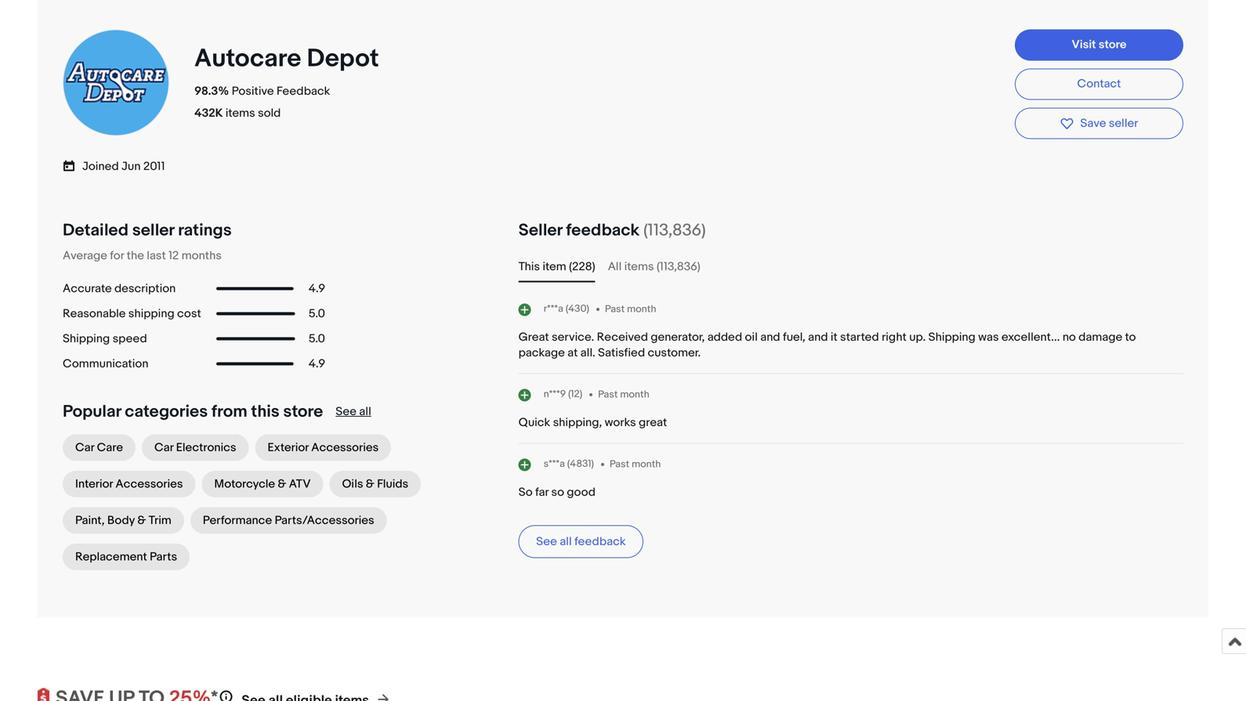 Task type: locate. For each thing, give the bounding box(es) containing it.
so
[[551, 486, 564, 500]]

fuel,
[[783, 330, 805, 345]]

for
[[110, 249, 124, 263]]

0 horizontal spatial seller
[[132, 220, 174, 241]]

all up "exterior accessories"
[[359, 405, 371, 419]]

past month up works
[[598, 389, 649, 401]]

all down the so
[[560, 535, 572, 549]]

atv
[[289, 477, 311, 492]]

2 horizontal spatial &
[[366, 477, 374, 492]]

shipping down reasonable
[[63, 332, 110, 346]]

1 vertical spatial seller
[[132, 220, 174, 241]]

items for all
[[624, 260, 654, 274]]

far
[[535, 486, 549, 500]]

1 vertical spatial accessories
[[116, 477, 183, 492]]

1 horizontal spatial &
[[278, 477, 286, 492]]

0 vertical spatial all
[[359, 405, 371, 419]]

positive
[[232, 84, 274, 98]]

quick shipping, works great
[[519, 416, 667, 430]]

0 horizontal spatial items
[[226, 106, 255, 120]]

items right "all" at left top
[[624, 260, 654, 274]]

1 horizontal spatial car
[[154, 441, 173, 455]]

excellent...
[[1002, 330, 1060, 345]]

items for 432k
[[226, 106, 255, 120]]

0 horizontal spatial and
[[760, 330, 780, 345]]

feedback
[[566, 220, 640, 241], [574, 535, 626, 549]]

all items (113,836)
[[608, 260, 700, 274]]

month for good
[[632, 458, 661, 471]]

car
[[75, 441, 94, 455], [154, 441, 173, 455]]

see all
[[336, 405, 371, 419]]

0 horizontal spatial &
[[137, 514, 146, 528]]

1 car from the left
[[75, 441, 94, 455]]

categories
[[125, 402, 208, 422]]

autocare depot image
[[61, 28, 171, 138]]

shipping inside great service. received generator, added oil and fuel, and it started right up. shipping was excellent... no damage to package at all. satisfied customer.
[[928, 330, 976, 345]]

(113,836) inside "tab list"
[[657, 260, 700, 274]]

to
[[1125, 330, 1136, 345]]

month down great
[[632, 458, 661, 471]]

1 vertical spatial (113,836)
[[657, 260, 700, 274]]

1 horizontal spatial items
[[624, 260, 654, 274]]

0 vertical spatial past
[[605, 303, 625, 315]]

accessories up "trim"
[[116, 477, 183, 492]]

past for great
[[598, 389, 618, 401]]

shipping,
[[553, 416, 602, 430]]

so
[[519, 486, 533, 500]]

items down positive
[[226, 106, 255, 120]]

tab list
[[519, 258, 1183, 276]]

seller inside button
[[1109, 116, 1138, 130]]

store
[[1099, 38, 1127, 52], [283, 402, 323, 422]]

1 vertical spatial month
[[620, 389, 649, 401]]

satisfied
[[598, 346, 645, 360]]

1 4.9 from the top
[[309, 282, 325, 296]]

2 5.0 from the top
[[309, 332, 325, 346]]

& left "trim"
[[137, 514, 146, 528]]

jun
[[122, 160, 141, 174]]

2 vertical spatial past month
[[610, 458, 661, 471]]

car inside 'link'
[[75, 441, 94, 455]]

0 vertical spatial 5.0
[[309, 307, 325, 321]]

feedback down good
[[574, 535, 626, 549]]

1 horizontal spatial all
[[560, 535, 572, 549]]

the
[[127, 249, 144, 263]]

month for great
[[620, 389, 649, 401]]

& right oils
[[366, 477, 374, 492]]

accessories for interior accessories
[[116, 477, 183, 492]]

started
[[840, 330, 879, 345]]

all
[[608, 260, 622, 274]]

0 horizontal spatial accessories
[[116, 477, 183, 492]]

0 vertical spatial 4.9
[[309, 282, 325, 296]]

0 vertical spatial (113,836)
[[643, 220, 706, 241]]

see all feedback link
[[519, 526, 643, 559]]

trim
[[149, 514, 171, 528]]

seller
[[519, 220, 562, 241]]

text__icon wrapper image
[[63, 157, 82, 173]]

detailed
[[63, 220, 129, 241]]

0 vertical spatial past month
[[605, 303, 656, 315]]

0 vertical spatial month
[[627, 303, 656, 315]]

shipping speed
[[63, 332, 147, 346]]

s***a (4831)
[[544, 458, 594, 470]]

this
[[251, 402, 280, 422]]

0 horizontal spatial car
[[75, 441, 94, 455]]

up.
[[909, 330, 926, 345]]

(113,836) right "all" at left top
[[657, 260, 700, 274]]

see inside see all feedback 'link'
[[536, 535, 557, 549]]

seller right save
[[1109, 116, 1138, 130]]

accurate
[[63, 282, 112, 296]]

seller for save
[[1109, 116, 1138, 130]]

autocare depot link
[[194, 44, 385, 74]]

save seller button
[[1015, 108, 1183, 139]]

1 vertical spatial see
[[536, 535, 557, 549]]

generator,
[[651, 330, 705, 345]]

accessories down the see all link
[[311, 441, 379, 455]]

accessories inside 'link'
[[311, 441, 379, 455]]

see
[[336, 405, 357, 419], [536, 535, 557, 549]]

0 horizontal spatial see
[[336, 405, 357, 419]]

sold
[[258, 106, 281, 120]]

service.
[[552, 330, 594, 345]]

2 vertical spatial month
[[632, 458, 661, 471]]

car down categories at the bottom of page
[[154, 441, 173, 455]]

quick
[[519, 416, 550, 430]]

see up "exterior accessories"
[[336, 405, 357, 419]]

works
[[605, 416, 636, 430]]

1 vertical spatial all
[[560, 535, 572, 549]]

1 horizontal spatial shipping
[[928, 330, 976, 345]]

see for see all feedback
[[536, 535, 557, 549]]

(12)
[[568, 388, 582, 401]]

2 car from the left
[[154, 441, 173, 455]]

car left care
[[75, 441, 94, 455]]

(113,836)
[[643, 220, 706, 241], [657, 260, 700, 274]]

past up received
[[605, 303, 625, 315]]

1 horizontal spatial accessories
[[311, 441, 379, 455]]

average for the last 12 months
[[63, 249, 222, 263]]

432k
[[194, 106, 223, 120]]

seller up last
[[132, 220, 174, 241]]

shipping right up.
[[928, 330, 976, 345]]

all inside 'link'
[[560, 535, 572, 549]]

past month for generator,
[[605, 303, 656, 315]]

98.3% positive feedback
[[194, 84, 330, 98]]

see down far
[[536, 535, 557, 549]]

0 vertical spatial seller
[[1109, 116, 1138, 130]]

right
[[882, 330, 907, 345]]

months
[[182, 249, 222, 263]]

autocare depot
[[194, 44, 379, 74]]

5.0 for reasonable shipping cost
[[309, 307, 325, 321]]

car electronics link
[[142, 435, 249, 461]]

cost
[[177, 307, 201, 321]]

month for generator,
[[627, 303, 656, 315]]

4.9 for accurate description
[[309, 282, 325, 296]]

1 and from the left
[[760, 330, 780, 345]]

car electronics
[[154, 441, 236, 455]]

s***a
[[544, 458, 565, 470]]

and
[[760, 330, 780, 345], [808, 330, 828, 345]]

store right visit
[[1099, 38, 1127, 52]]

all.
[[580, 346, 595, 360]]

detailed seller ratings
[[63, 220, 232, 241]]

reasonable shipping cost
[[63, 307, 201, 321]]

performance parts/accessories link
[[190, 508, 387, 534]]

body
[[107, 514, 135, 528]]

accessories
[[311, 441, 379, 455], [116, 477, 183, 492]]

contact
[[1077, 77, 1121, 91]]

past month for good
[[610, 458, 661, 471]]

motorcycle
[[214, 477, 275, 492]]

car for car care
[[75, 441, 94, 455]]

past month down works
[[610, 458, 661, 471]]

0 vertical spatial feedback
[[566, 220, 640, 241]]

seller
[[1109, 116, 1138, 130], [132, 220, 174, 241]]

past right (4831)
[[610, 458, 629, 471]]

past month up received
[[605, 303, 656, 315]]

2 vertical spatial past
[[610, 458, 629, 471]]

store right this
[[283, 402, 323, 422]]

1 vertical spatial 4.9
[[309, 357, 325, 371]]

package
[[519, 346, 565, 360]]

r***a (430)
[[544, 303, 589, 315]]

1 vertical spatial past
[[598, 389, 618, 401]]

paint, body & trim link
[[63, 508, 184, 534]]

past up works
[[598, 389, 618, 401]]

paint, body & trim
[[75, 514, 171, 528]]

0 vertical spatial store
[[1099, 38, 1127, 52]]

feedback up "all" at left top
[[566, 220, 640, 241]]

1 vertical spatial 5.0
[[309, 332, 325, 346]]

0 horizontal spatial store
[[283, 402, 323, 422]]

replacement
[[75, 550, 147, 564]]

car care link
[[63, 435, 136, 461]]

month
[[627, 303, 656, 315], [620, 389, 649, 401], [632, 458, 661, 471]]

1 horizontal spatial and
[[808, 330, 828, 345]]

1 5.0 from the top
[[309, 307, 325, 321]]

(113,836) for all items (113,836)
[[657, 260, 700, 274]]

1 horizontal spatial seller
[[1109, 116, 1138, 130]]

1 vertical spatial past month
[[598, 389, 649, 401]]

0 vertical spatial see
[[336, 405, 357, 419]]

past
[[605, 303, 625, 315], [598, 389, 618, 401], [610, 458, 629, 471]]

added
[[707, 330, 742, 345]]

past month for great
[[598, 389, 649, 401]]

past for generator,
[[605, 303, 625, 315]]

and left it
[[808, 330, 828, 345]]

and right oil at the top of page
[[760, 330, 780, 345]]

0 vertical spatial items
[[226, 106, 255, 120]]

all for see all
[[359, 405, 371, 419]]

& left atv
[[278, 477, 286, 492]]

1 vertical spatial items
[[624, 260, 654, 274]]

1 horizontal spatial see
[[536, 535, 557, 549]]

(113,836) up all items (113,836)
[[643, 220, 706, 241]]

1 horizontal spatial store
[[1099, 38, 1127, 52]]

4.9
[[309, 282, 325, 296], [309, 357, 325, 371]]

items inside "tab list"
[[624, 260, 654, 274]]

0 vertical spatial accessories
[[311, 441, 379, 455]]

2 4.9 from the top
[[309, 357, 325, 371]]

month up works
[[620, 389, 649, 401]]

0 horizontal spatial all
[[359, 405, 371, 419]]

month up received
[[627, 303, 656, 315]]

1 vertical spatial feedback
[[574, 535, 626, 549]]



Task type: describe. For each thing, give the bounding box(es) containing it.
see all feedback
[[536, 535, 626, 549]]

1 vertical spatial store
[[283, 402, 323, 422]]

average
[[63, 249, 107, 263]]

see for see all
[[336, 405, 357, 419]]

visit store
[[1072, 38, 1127, 52]]

n***9
[[544, 388, 566, 401]]

parts/accessories
[[275, 514, 374, 528]]

5.0 for shipping speed
[[309, 332, 325, 346]]

oils
[[342, 477, 363, 492]]

2 and from the left
[[808, 330, 828, 345]]

exterior accessories link
[[255, 435, 391, 461]]

feedback inside 'link'
[[574, 535, 626, 549]]

interior accessories
[[75, 477, 183, 492]]

save
[[1080, 116, 1106, 130]]

good
[[567, 486, 596, 500]]

no
[[1063, 330, 1076, 345]]

popular categories from this store
[[63, 402, 323, 422]]

at
[[568, 346, 578, 360]]

communication
[[63, 357, 148, 371]]

reasonable
[[63, 307, 126, 321]]

performance
[[203, 514, 272, 528]]

seller feedback (113,836)
[[519, 220, 706, 241]]

4.9 for communication
[[309, 357, 325, 371]]

last
[[147, 249, 166, 263]]

98.3%
[[194, 84, 229, 98]]

from
[[212, 402, 247, 422]]

depot
[[307, 44, 379, 74]]

(430)
[[566, 303, 589, 315]]

0 horizontal spatial shipping
[[63, 332, 110, 346]]

received
[[597, 330, 648, 345]]

great
[[519, 330, 549, 345]]

performance parts/accessories
[[203, 514, 374, 528]]

damage
[[1079, 330, 1122, 345]]

exterior accessories
[[268, 441, 379, 455]]

so far so good
[[519, 486, 596, 500]]

seller for detailed
[[132, 220, 174, 241]]

accessories for exterior accessories
[[311, 441, 379, 455]]

great
[[639, 416, 667, 430]]

joined
[[82, 160, 119, 174]]

joined jun 2011
[[82, 160, 165, 174]]

oils & fluids
[[342, 477, 408, 492]]

(113,836) for seller feedback (113,836)
[[643, 220, 706, 241]]

tab list containing this item (228)
[[519, 258, 1183, 276]]

accurate description
[[63, 282, 176, 296]]

(4831)
[[567, 458, 594, 470]]

past for good
[[610, 458, 629, 471]]

save seller
[[1080, 116, 1138, 130]]

it
[[831, 330, 838, 345]]

& for motorcycle
[[278, 477, 286, 492]]

interior
[[75, 477, 113, 492]]

(228)
[[569, 260, 595, 274]]

this item (228)
[[519, 260, 595, 274]]

oils & fluids link
[[330, 471, 421, 498]]

all for see all feedback
[[560, 535, 572, 549]]

see all link
[[336, 405, 371, 419]]

speed
[[113, 332, 147, 346]]

motorcycle & atv link
[[202, 471, 323, 498]]

car care
[[75, 441, 123, 455]]

replacement parts link
[[63, 544, 190, 571]]

motorcycle & atv
[[214, 477, 311, 492]]

& for oils
[[366, 477, 374, 492]]

ratings
[[178, 220, 232, 241]]

care
[[97, 441, 123, 455]]

2011
[[143, 160, 165, 174]]

car for car electronics
[[154, 441, 173, 455]]

visit store link
[[1015, 29, 1183, 61]]

customer.
[[648, 346, 701, 360]]

n***9 (12)
[[544, 388, 582, 401]]

feedback
[[277, 84, 330, 98]]

parts
[[150, 550, 177, 564]]

great service. received generator, added oil and fuel, and it started right up. shipping was excellent... no damage to package at all. satisfied customer.
[[519, 330, 1136, 360]]

replacement parts
[[75, 550, 177, 564]]

visit
[[1072, 38, 1096, 52]]

paint,
[[75, 514, 105, 528]]

was
[[978, 330, 999, 345]]

this
[[519, 260, 540, 274]]

432k items sold
[[194, 106, 281, 120]]

exterior
[[268, 441, 309, 455]]

r***a
[[544, 303, 563, 315]]



Task type: vqa. For each thing, say whether or not it's contained in the screenshot.
so
yes



